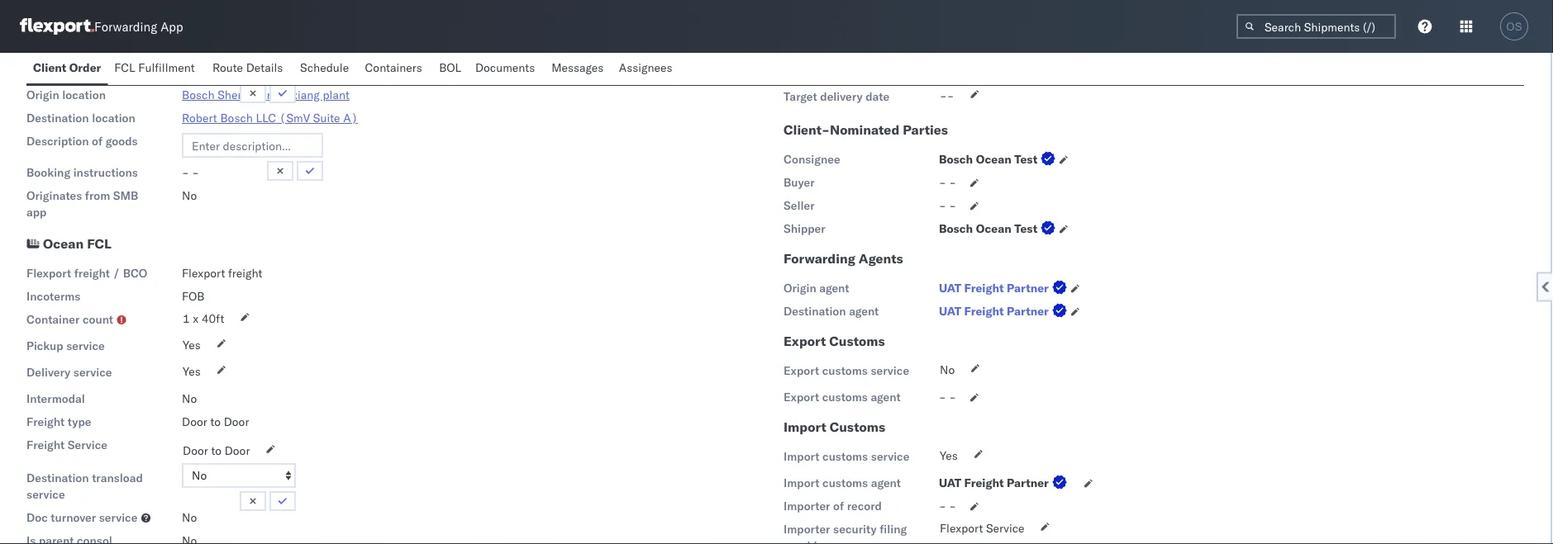 Task type: describe. For each thing, give the bounding box(es) containing it.
- - for buyer
[[939, 175, 957, 190]]

pickup service
[[26, 339, 105, 353]]

buyer
[[784, 175, 815, 190]]

bco
[[123, 266, 147, 281]]

fcl fulfillment button
[[108, 53, 206, 85]]

freight for flexport freight
[[228, 266, 262, 281]]

export customs service
[[784, 364, 909, 378]]

uat freight partner for destination agent
[[939, 304, 1049, 319]]

service for doc turnover service
[[99, 511, 138, 525]]

agent up export customs
[[849, 304, 879, 319]]

- - for seller
[[939, 198, 957, 213]]

schedule button
[[294, 53, 358, 85]]

seller
[[784, 198, 815, 213]]

fulfillment
[[138, 60, 195, 75]]

Enter description... text field
[[182, 133, 323, 158]]

agent down the 'export customs service'
[[871, 390, 901, 405]]

yes for import customs service
[[940, 449, 958, 463]]

service for freight service
[[68, 438, 107, 453]]

of for importer
[[833, 499, 844, 514]]

nominated
[[830, 122, 900, 138]]

location for origin location
[[62, 88, 106, 102]]

flexport for flexport freight
[[182, 266, 225, 281]]

flexport service
[[940, 522, 1025, 536]]

flexport for flexport freight / bco
[[26, 266, 71, 281]]

plant
[[323, 88, 350, 102]]

robert
[[182, 111, 217, 125]]

suite
[[313, 111, 340, 125]]

service for import customs service
[[871, 450, 910, 464]]

doc
[[26, 511, 48, 525]]

route details
[[212, 60, 283, 75]]

zhen
[[247, 88, 274, 102]]

flexport. image
[[20, 18, 94, 35]]

location for destination location
[[92, 111, 135, 125]]

incoterms
[[26, 289, 81, 304]]

export for export customs
[[784, 333, 826, 350]]

bosch shen zhen taixiang plant link
[[182, 88, 350, 102]]

documents
[[475, 60, 535, 75]]

app
[[161, 19, 183, 34]]

container count
[[26, 313, 113, 327]]

yes for delivery service
[[183, 365, 201, 379]]

partner for destination agent
[[1007, 304, 1049, 319]]

forwarding agents
[[784, 251, 903, 267]]

target delivery date
[[784, 89, 890, 104]]

originates from smb app
[[26, 189, 138, 220]]

3 uat freight partner from the top
[[939, 476, 1049, 491]]

destination transload service
[[26, 471, 143, 502]]

origin agent
[[784, 281, 849, 296]]

transload
[[92, 471, 143, 486]]

destination for destination transload service
[[26, 471, 89, 486]]

goods
[[106, 134, 138, 148]]

agent up record at the right bottom of the page
[[871, 476, 901, 491]]

details
[[246, 60, 283, 75]]

target
[[784, 89, 817, 104]]

ocean for shipper
[[976, 222, 1012, 236]]

count
[[83, 313, 113, 327]]

importer for importer of record
[[784, 499, 830, 514]]

import customs agent
[[784, 476, 901, 491]]

import customs
[[784, 419, 885, 436]]

service for export customs service
[[871, 364, 909, 378]]

description of goods
[[26, 134, 138, 148]]

flexport freight / bco
[[26, 266, 147, 281]]

destination agent
[[784, 304, 879, 319]]

os button
[[1496, 7, 1534, 45]]

service down the pickup service
[[73, 365, 112, 380]]

booking instructions
[[26, 165, 138, 180]]

originates
[[26, 189, 82, 203]]

client-nominated parties
[[784, 122, 948, 138]]

delivery
[[26, 365, 70, 380]]

llc
[[256, 111, 276, 125]]

customs for export customs
[[829, 333, 885, 350]]

client order
[[33, 60, 101, 75]]

import for import customs
[[784, 419, 827, 436]]

provider
[[784, 539, 828, 545]]

destination for destination location
[[26, 111, 89, 125]]

import for import customs agent
[[784, 476, 820, 491]]

robert bosch llc (smv suite a) link
[[182, 111, 358, 125]]

bol button
[[432, 53, 469, 85]]

/
[[113, 266, 120, 281]]

container
[[26, 313, 80, 327]]

date
[[866, 89, 890, 104]]

route details button
[[206, 53, 294, 85]]

fcl fulfillment
[[114, 60, 195, 75]]

delivery service
[[26, 365, 112, 380]]

consignee
[[784, 152, 840, 167]]

app
[[26, 205, 47, 220]]

priority shipment
[[26, 63, 119, 77]]

parties
[[903, 122, 948, 138]]

origin for origin agent
[[784, 281, 817, 296]]

uat for origin agent
[[939, 281, 962, 296]]

service for flexport service
[[986, 522, 1025, 536]]

delivery
[[820, 89, 863, 104]]

3 uat from the top
[[939, 476, 962, 491]]

filing
[[880, 522, 907, 537]]

ocean fcl
[[43, 236, 111, 252]]

client
[[33, 60, 66, 75]]

route
[[212, 60, 243, 75]]

3 partner from the top
[[1007, 476, 1049, 491]]

instructions
[[73, 165, 138, 180]]

messages
[[552, 60, 604, 75]]

from
[[85, 189, 110, 203]]

flexport freight
[[182, 266, 262, 281]]

assignees
[[619, 60, 673, 75]]

agent up destination agent
[[819, 281, 849, 296]]



Task type: vqa. For each thing, say whether or not it's contained in the screenshot.


Task type: locate. For each thing, give the bounding box(es) containing it.
bosch ocean test for shipper
[[939, 222, 1038, 236]]

destination
[[26, 111, 89, 125], [784, 304, 846, 319], [26, 471, 89, 486]]

2 vertical spatial import
[[784, 476, 820, 491]]

turnover
[[51, 511, 96, 525]]

0 vertical spatial location
[[62, 88, 106, 102]]

0 vertical spatial bosch ocean test
[[939, 152, 1038, 167]]

1 horizontal spatial service
[[986, 522, 1025, 536]]

importer for importer security filing provider
[[784, 522, 830, 537]]

0 vertical spatial uat freight partner link
[[939, 280, 1070, 297]]

Search Shipments (/) text field
[[1237, 14, 1396, 39]]

pickup
[[26, 339, 63, 353]]

0 horizontal spatial of
[[92, 134, 103, 148]]

0 vertical spatial to
[[210, 415, 221, 429]]

bol
[[439, 60, 461, 75]]

import up 'importer of record'
[[784, 476, 820, 491]]

customs up import customs service
[[830, 419, 885, 436]]

1 export from the top
[[784, 333, 826, 350]]

1 vertical spatial import
[[784, 450, 820, 464]]

2 vertical spatial export
[[784, 390, 819, 405]]

flexport up incoterms
[[26, 266, 71, 281]]

import customs service
[[784, 450, 910, 464]]

containers button
[[358, 53, 432, 85]]

1 vertical spatial importer
[[784, 522, 830, 537]]

intermodal
[[26, 392, 85, 406]]

of down the import customs agent
[[833, 499, 844, 514]]

- - for export customs agent
[[939, 390, 957, 405]]

customs up 'importer of record'
[[823, 476, 868, 491]]

uat freight partner link for origin agent
[[939, 280, 1070, 297]]

shipment
[[69, 63, 119, 77]]

0 horizontal spatial fcl
[[87, 236, 111, 252]]

schedule
[[300, 60, 349, 75]]

robert bosch llc (smv suite a)
[[182, 111, 358, 125]]

to
[[210, 415, 221, 429], [211, 444, 222, 458]]

-
[[940, 88, 947, 103], [947, 88, 954, 103], [182, 165, 189, 180], [192, 165, 199, 180], [939, 175, 946, 190], [949, 175, 957, 190], [939, 198, 946, 213], [949, 198, 957, 213], [939, 390, 946, 405], [949, 390, 957, 405], [939, 499, 946, 514], [949, 499, 957, 514]]

2 horizontal spatial flexport
[[940, 522, 983, 536]]

1 vertical spatial bosch ocean test
[[939, 222, 1038, 236]]

2 vertical spatial uat
[[939, 476, 962, 491]]

messages button
[[545, 53, 612, 85]]

1 vertical spatial export
[[784, 364, 819, 378]]

0 vertical spatial uat freight partner
[[939, 281, 1049, 296]]

customs for export customs service
[[822, 364, 868, 378]]

1 horizontal spatial of
[[833, 499, 844, 514]]

1 uat freight partner from the top
[[939, 281, 1049, 296]]

uat for destination agent
[[939, 304, 962, 319]]

customs for import customs agent
[[823, 476, 868, 491]]

customs for import customs service
[[823, 450, 868, 464]]

record
[[847, 499, 882, 514]]

customs up 'export customs agent'
[[822, 364, 868, 378]]

0 vertical spatial importer
[[784, 499, 830, 514]]

service inside destination transload service
[[26, 488, 65, 502]]

0 horizontal spatial origin
[[26, 88, 59, 102]]

2 customs from the top
[[830, 419, 885, 436]]

description
[[26, 134, 89, 148]]

2 partner from the top
[[1007, 304, 1049, 319]]

2 uat freight partner link from the top
[[939, 303, 1070, 320]]

service up 'export customs agent'
[[871, 364, 909, 378]]

customs for export customs agent
[[822, 390, 868, 405]]

1 vertical spatial of
[[833, 499, 844, 514]]

3 import from the top
[[784, 476, 820, 491]]

0 vertical spatial partner
[[1007, 281, 1049, 296]]

1 vertical spatial partner
[[1007, 304, 1049, 319]]

1 uat freight partner link from the top
[[939, 280, 1070, 297]]

forwarding app link
[[20, 18, 183, 35]]

import for import customs service
[[784, 450, 820, 464]]

test for consignee
[[1015, 152, 1038, 167]]

location up the destination location
[[62, 88, 106, 102]]

order
[[69, 60, 101, 75]]

1 vertical spatial uat
[[939, 304, 962, 319]]

partner for origin agent
[[1007, 281, 1049, 296]]

shipper
[[784, 222, 826, 236]]

1
[[183, 312, 190, 326]]

of left goods
[[92, 134, 103, 148]]

booking
[[26, 165, 70, 180]]

of
[[92, 134, 103, 148], [833, 499, 844, 514]]

1 import from the top
[[784, 419, 827, 436]]

destination down freight service
[[26, 471, 89, 486]]

importer security filing provider
[[784, 522, 907, 545]]

2 uat from the top
[[939, 304, 962, 319]]

2 export from the top
[[784, 364, 819, 378]]

import
[[784, 419, 827, 436], [784, 450, 820, 464], [784, 476, 820, 491]]

origin up destination agent
[[784, 281, 817, 296]]

0 vertical spatial origin
[[26, 88, 59, 102]]

customs for import customs
[[830, 419, 885, 436]]

2 vertical spatial destination
[[26, 471, 89, 486]]

customs down the 'export customs service'
[[822, 390, 868, 405]]

2 vertical spatial uat freight partner
[[939, 476, 1049, 491]]

1 vertical spatial test
[[1015, 222, 1038, 236]]

1 vertical spatial uat freight partner
[[939, 304, 1049, 319]]

1 importer from the top
[[784, 499, 830, 514]]

2 vertical spatial partner
[[1007, 476, 1049, 491]]

1 vertical spatial location
[[92, 111, 135, 125]]

1 horizontal spatial forwarding
[[784, 251, 856, 267]]

2 freight from the left
[[228, 266, 262, 281]]

test
[[1015, 152, 1038, 167], [1015, 222, 1038, 236]]

yes for pickup service
[[183, 338, 201, 353]]

bosch
[[182, 88, 215, 102], [220, 111, 253, 125], [939, 152, 973, 167], [939, 222, 973, 236]]

type
[[68, 415, 91, 429]]

1 vertical spatial forwarding
[[784, 251, 856, 267]]

0 horizontal spatial flexport
[[26, 266, 71, 281]]

1 test from the top
[[1015, 152, 1038, 167]]

2 vertical spatial yes
[[940, 449, 958, 463]]

0 horizontal spatial forwarding
[[94, 19, 157, 34]]

forwarding left the app
[[94, 19, 157, 34]]

- -
[[182, 165, 199, 180], [939, 175, 957, 190], [939, 198, 957, 213], [939, 390, 957, 405], [939, 499, 957, 514]]

export for export customs service
[[784, 364, 819, 378]]

forwarding up origin agent
[[784, 251, 856, 267]]

ocean for consignee
[[976, 152, 1012, 167]]

2 test from the top
[[1015, 222, 1038, 236]]

3 export from the top
[[784, 390, 819, 405]]

0 vertical spatial import
[[784, 419, 827, 436]]

customs
[[822, 364, 868, 378], [822, 390, 868, 405], [823, 450, 868, 464], [823, 476, 868, 491]]

flexport right filing
[[940, 522, 983, 536]]

taixiang
[[277, 88, 320, 102]]

location up goods
[[92, 111, 135, 125]]

service down 'transload'
[[99, 511, 138, 525]]

- - for importer of record
[[939, 499, 957, 514]]

location
[[62, 88, 106, 102], [92, 111, 135, 125]]

1 x 40ft
[[183, 312, 224, 326]]

client-
[[784, 122, 830, 138]]

1 partner from the top
[[1007, 281, 1049, 296]]

freight service
[[26, 438, 107, 453]]

forwarding for forwarding app
[[94, 19, 157, 34]]

flexport
[[26, 266, 71, 281], [182, 266, 225, 281], [940, 522, 983, 536]]

agent
[[819, 281, 849, 296], [849, 304, 879, 319], [871, 390, 901, 405], [871, 476, 901, 491]]

destination inside destination transload service
[[26, 471, 89, 486]]

client order button
[[26, 53, 108, 85]]

os
[[1507, 20, 1522, 33]]

bosch ocean test for consignee
[[939, 152, 1038, 167]]

2 uat freight partner from the top
[[939, 304, 1049, 319]]

assignees button
[[612, 53, 682, 85]]

uat freight partner for origin agent
[[939, 281, 1049, 296]]

1 vertical spatial door to door
[[183, 444, 250, 458]]

door
[[182, 415, 207, 429], [224, 415, 249, 429], [183, 444, 208, 458], [225, 444, 250, 458]]

0 vertical spatial service
[[68, 438, 107, 453]]

1 vertical spatial destination
[[784, 304, 846, 319]]

export up import customs
[[784, 390, 819, 405]]

test for shipper
[[1015, 222, 1038, 236]]

freight type
[[26, 415, 91, 429]]

1 horizontal spatial fcl
[[114, 60, 135, 75]]

forwarding
[[94, 19, 157, 34], [784, 251, 856, 267]]

export customs
[[784, 333, 885, 350]]

freight
[[964, 281, 1004, 296], [964, 304, 1004, 319], [26, 415, 65, 429], [26, 438, 65, 453], [964, 476, 1004, 491]]

2 import from the top
[[784, 450, 820, 464]]

1 vertical spatial origin
[[784, 281, 817, 296]]

import down import customs
[[784, 450, 820, 464]]

of for description
[[92, 134, 103, 148]]

freight
[[74, 266, 110, 281], [228, 266, 262, 281]]

--
[[940, 88, 954, 103]]

freight for flexport freight / bco
[[74, 266, 110, 281]]

1 bosch ocean test from the top
[[939, 152, 1038, 167]]

doc turnover service
[[26, 511, 138, 525]]

uat freight partner link for destination agent
[[939, 303, 1070, 320]]

shen
[[218, 88, 244, 102]]

1 horizontal spatial origin
[[784, 281, 817, 296]]

0 vertical spatial forwarding
[[94, 19, 157, 34]]

destination for destination agent
[[784, 304, 846, 319]]

forwarding app
[[94, 19, 183, 34]]

0 vertical spatial customs
[[829, 333, 885, 350]]

export down destination agent
[[784, 333, 826, 350]]

1 vertical spatial yes
[[183, 365, 201, 379]]

0 vertical spatial yes
[[183, 338, 201, 353]]

customs
[[829, 333, 885, 350], [830, 419, 885, 436]]

smb
[[113, 189, 138, 203]]

destination up description
[[26, 111, 89, 125]]

1 vertical spatial uat freight partner link
[[939, 303, 1070, 320]]

customs up the import customs agent
[[823, 450, 868, 464]]

1 vertical spatial service
[[986, 522, 1025, 536]]

destination location
[[26, 111, 135, 125]]

0 horizontal spatial service
[[68, 438, 107, 453]]

1 horizontal spatial freight
[[228, 266, 262, 281]]

forwarding for forwarding agents
[[784, 251, 856, 267]]

0 vertical spatial door to door
[[182, 415, 249, 429]]

yes
[[183, 338, 201, 353], [183, 365, 201, 379], [940, 449, 958, 463]]

0 vertical spatial destination
[[26, 111, 89, 125]]

export customs agent
[[784, 390, 901, 405]]

service
[[66, 339, 105, 353], [871, 364, 909, 378], [73, 365, 112, 380], [871, 450, 910, 464], [26, 488, 65, 502], [99, 511, 138, 525]]

bosch shen zhen taixiang plant
[[182, 88, 350, 102]]

export down export customs
[[784, 364, 819, 378]]

1 horizontal spatial flexport
[[182, 266, 225, 281]]

priority
[[26, 63, 66, 77]]

service up the import customs agent
[[871, 450, 910, 464]]

bosch ocean test
[[939, 152, 1038, 167], [939, 222, 1038, 236]]

0 vertical spatial uat
[[939, 281, 962, 296]]

0 vertical spatial of
[[92, 134, 103, 148]]

2 bosch ocean test from the top
[[939, 222, 1038, 236]]

fob
[[182, 289, 205, 304]]

1 uat from the top
[[939, 281, 962, 296]]

export for export customs agent
[[784, 390, 819, 405]]

1 customs from the top
[[829, 333, 885, 350]]

origin location
[[26, 88, 106, 102]]

origin down priority
[[26, 88, 59, 102]]

flexport up fob in the left bottom of the page
[[182, 266, 225, 281]]

fcl right order
[[114, 60, 135, 75]]

0 vertical spatial fcl
[[114, 60, 135, 75]]

destination down origin agent
[[784, 304, 846, 319]]

fcl
[[114, 60, 135, 75], [87, 236, 111, 252]]

uat freight partner link
[[939, 280, 1070, 297], [939, 303, 1070, 320]]

service for destination transload service
[[26, 488, 65, 502]]

service down count
[[66, 339, 105, 353]]

importer of record
[[784, 499, 882, 514]]

0 vertical spatial test
[[1015, 152, 1038, 167]]

1 vertical spatial to
[[211, 444, 222, 458]]

0 vertical spatial export
[[784, 333, 826, 350]]

1 freight from the left
[[74, 266, 110, 281]]

flexport for flexport service
[[940, 522, 983, 536]]

service
[[68, 438, 107, 453], [986, 522, 1025, 536]]

import down 'export customs agent'
[[784, 419, 827, 436]]

40ft
[[202, 312, 224, 326]]

origin for origin location
[[26, 88, 59, 102]]

security
[[833, 522, 877, 537]]

fcl up flexport freight / bco
[[87, 236, 111, 252]]

agents
[[859, 251, 903, 267]]

1 vertical spatial customs
[[830, 419, 885, 436]]

customs up the 'export customs service'
[[829, 333, 885, 350]]

fcl inside button
[[114, 60, 135, 75]]

x
[[193, 312, 199, 326]]

documents button
[[469, 53, 545, 85]]

0 horizontal spatial freight
[[74, 266, 110, 281]]

1 vertical spatial fcl
[[87, 236, 111, 252]]

importer inside importer security filing provider
[[784, 522, 830, 537]]

door to door
[[182, 415, 249, 429], [183, 444, 250, 458]]

service up the "doc"
[[26, 488, 65, 502]]

2 importer from the top
[[784, 522, 830, 537]]



